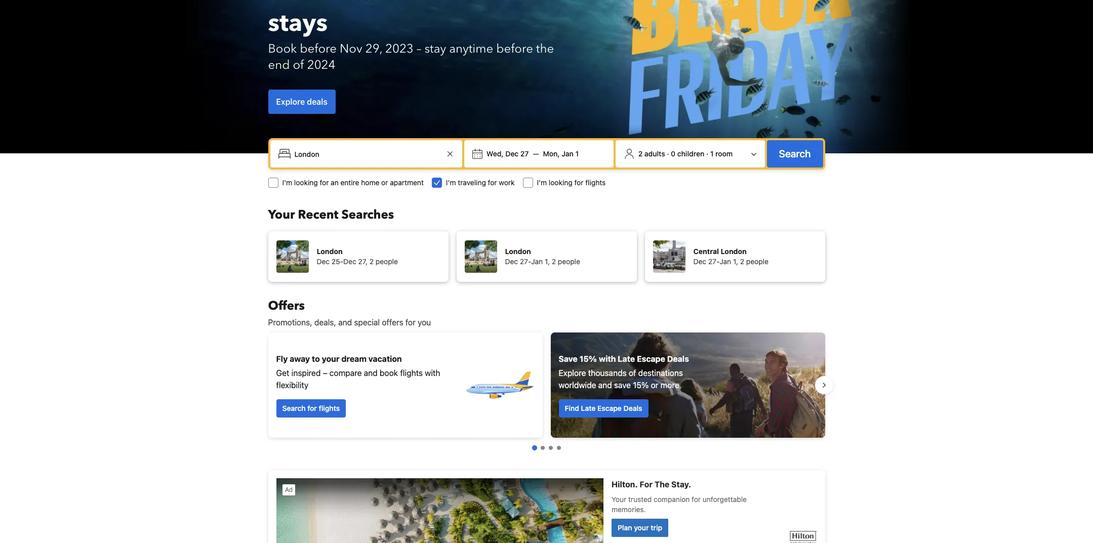 Task type: locate. For each thing, give the bounding box(es) containing it.
or right home
[[381, 178, 388, 187]]

Where are you going? field
[[290, 145, 444, 163]]

1 vertical spatial and
[[364, 369, 378, 378]]

more down destinations
[[661, 381, 680, 390]]

deals
[[667, 354, 689, 364], [624, 404, 642, 413]]

1 horizontal spatial 1,
[[733, 257, 738, 266]]

15% up thousands
[[580, 354, 597, 364]]

fly away to your dream vacation image
[[464, 350, 534, 421]]

people
[[376, 257, 398, 266], [558, 257, 580, 266], [746, 257, 769, 266]]

looking for i'm
[[549, 178, 573, 187]]

– down 'your'
[[323, 369, 327, 378]]

more
[[421, 0, 483, 9], [661, 381, 680, 390]]

1 vertical spatial with
[[425, 369, 440, 378]]

2 people from the left
[[558, 257, 580, 266]]

of right the end on the left
[[293, 57, 304, 73]]

home
[[361, 178, 379, 187]]

· right "children" on the top right of page
[[706, 149, 709, 158]]

2 1, from the left
[[733, 257, 738, 266]]

1 horizontal spatial 27-
[[708, 257, 720, 266]]

jan
[[562, 149, 574, 158], [531, 257, 543, 266], [720, 257, 731, 266]]

2 vertical spatial or
[[651, 381, 659, 390]]

0 horizontal spatial search
[[282, 404, 306, 413]]

2 horizontal spatial people
[[746, 257, 769, 266]]

1 vertical spatial escape
[[598, 404, 622, 413]]

2 inside london dec 27-jan 1, 2 people
[[552, 257, 556, 266]]

people inside london dec 25-dec 27, 2 people
[[376, 257, 398, 266]]

i'm for i'm traveling for work
[[446, 178, 456, 187]]

and down thousands
[[598, 381, 612, 390]]

2 looking from the left
[[549, 178, 573, 187]]

1 horizontal spatial with
[[599, 354, 616, 364]]

more inside save 30% or more on stays book before nov 29, 2023 – stay anytime before the end of 2024
[[421, 0, 483, 9]]

0 vertical spatial of
[[293, 57, 304, 73]]

adults
[[645, 149, 665, 158]]

looking left the an
[[294, 178, 318, 187]]

0 horizontal spatial more
[[421, 0, 483, 9]]

2 i'm from the left
[[446, 178, 456, 187]]

– inside fly away to your dream vacation get inspired – compare and book flights with flexibility
[[323, 369, 327, 378]]

2023
[[385, 41, 414, 57]]

and inside fly away to your dream vacation get inspired – compare and book flights with flexibility
[[364, 369, 378, 378]]

1 horizontal spatial people
[[558, 257, 580, 266]]

book
[[380, 369, 398, 378]]

thousands
[[588, 369, 627, 378]]

and inside save 15% with late escape deals explore thousands of destinations worldwide and save 15% or more
[[598, 381, 612, 390]]

save 15% with late escape deals explore thousands of destinations worldwide and save 15% or more
[[559, 354, 689, 390]]

of
[[293, 57, 304, 73], [629, 369, 636, 378]]

1 vertical spatial late
[[581, 404, 596, 413]]

find late escape deals link
[[559, 400, 648, 418]]

0 horizontal spatial 27-
[[520, 257, 531, 266]]

i'm looking for flights
[[537, 178, 606, 187]]

before left the on the top of the page
[[496, 41, 533, 57]]

dec for wed, dec 27 — mon, jan 1
[[506, 149, 519, 158]]

1 vertical spatial 15%
[[633, 381, 649, 390]]

search
[[779, 148, 811, 160], [282, 404, 306, 413]]

1 horizontal spatial 15%
[[633, 381, 649, 390]]

0 vertical spatial or
[[390, 0, 415, 9]]

0 horizontal spatial or
[[381, 178, 388, 187]]

searches
[[342, 207, 394, 223]]

search for search
[[779, 148, 811, 160]]

1 vertical spatial or
[[381, 178, 388, 187]]

1 i'm from the left
[[282, 178, 292, 187]]

mon,
[[543, 149, 560, 158]]

inspired
[[291, 369, 321, 378]]

your
[[268, 207, 295, 223]]

flights inside fly away to your dream vacation get inspired – compare and book flights with flexibility
[[400, 369, 423, 378]]

1
[[576, 149, 579, 158], [710, 149, 714, 158]]

dec
[[506, 149, 519, 158], [317, 257, 330, 266], [343, 257, 356, 266], [505, 257, 518, 266], [694, 257, 706, 266]]

1 horizontal spatial before
[[496, 41, 533, 57]]

1, inside central london dec 27-jan 1, 2 people
[[733, 257, 738, 266]]

for left the an
[[320, 178, 329, 187]]

save inside save 30% or more on stays book before nov 29, 2023 – stay anytime before the end of 2024
[[268, 0, 325, 9]]

london inside london dec 25-dec 27, 2 people
[[317, 247, 343, 256]]

2 horizontal spatial london
[[721, 247, 747, 256]]

before down stays
[[300, 41, 337, 57]]

1 27- from the left
[[520, 257, 531, 266]]

0 horizontal spatial 1,
[[545, 257, 550, 266]]

for inside offers promotions, deals, and special offers for you
[[406, 318, 416, 327]]

group of friends hiking in the mountains on a sunny day image
[[551, 333, 825, 438]]

1,
[[545, 257, 550, 266], [733, 257, 738, 266]]

1 vertical spatial explore
[[559, 369, 586, 378]]

1 horizontal spatial looking
[[549, 178, 573, 187]]

0 horizontal spatial and
[[338, 318, 352, 327]]

or down destinations
[[651, 381, 659, 390]]

late inside save 15% with late escape deals explore thousands of destinations worldwide and save 15% or more
[[618, 354, 635, 364]]

traveling
[[458, 178, 486, 187]]

escape
[[637, 354, 665, 364], [598, 404, 622, 413]]

people inside london dec 27-jan 1, 2 people
[[558, 257, 580, 266]]

2 horizontal spatial or
[[651, 381, 659, 390]]

1 before from the left
[[300, 41, 337, 57]]

1 vertical spatial flights
[[400, 369, 423, 378]]

1 vertical spatial deals
[[624, 404, 642, 413]]

1 horizontal spatial flights
[[400, 369, 423, 378]]

0 vertical spatial save
[[268, 0, 325, 9]]

3 people from the left
[[746, 257, 769, 266]]

save up book
[[268, 0, 325, 9]]

– left stay on the left of the page
[[417, 41, 422, 57]]

with inside fly away to your dream vacation get inspired – compare and book flights with flexibility
[[425, 369, 440, 378]]

0 vertical spatial and
[[338, 318, 352, 327]]

worldwide
[[559, 381, 596, 390]]

i'm for i'm looking for an entire home or apartment
[[282, 178, 292, 187]]

1 horizontal spatial ·
[[706, 149, 709, 158]]

i'm up your
[[282, 178, 292, 187]]

15% right "save"
[[633, 381, 649, 390]]

explore left the deals
[[276, 97, 305, 106]]

0 horizontal spatial ·
[[667, 149, 669, 158]]

late right find at right
[[581, 404, 596, 413]]

late
[[618, 354, 635, 364], [581, 404, 596, 413]]

and
[[338, 318, 352, 327], [364, 369, 378, 378], [598, 381, 612, 390]]

more up stay on the left of the page
[[421, 0, 483, 9]]

15%
[[580, 354, 597, 364], [633, 381, 649, 390]]

search button
[[767, 140, 823, 168]]

25-
[[332, 257, 343, 266]]

dec inside london dec 27-jan 1, 2 people
[[505, 257, 518, 266]]

with up thousands
[[599, 354, 616, 364]]

i'm
[[282, 178, 292, 187], [446, 178, 456, 187]]

dec for london dec 25-dec 27, 2 people
[[317, 257, 330, 266]]

london inside london dec 27-jan 1, 2 people
[[505, 247, 531, 256]]

1 horizontal spatial late
[[618, 354, 635, 364]]

for
[[320, 178, 329, 187], [488, 178, 497, 187], [574, 178, 584, 187], [406, 318, 416, 327], [308, 404, 317, 413]]

save
[[614, 381, 631, 390]]

search for flights
[[282, 404, 340, 413]]

1 horizontal spatial save
[[559, 354, 578, 364]]

save for save 30% or more on stays
[[268, 0, 325, 9]]

save inside save 15% with late escape deals explore thousands of destinations worldwide and save 15% or more
[[559, 354, 578, 364]]

0 horizontal spatial 1
[[576, 149, 579, 158]]

with right book
[[425, 369, 440, 378]]

search inside region
[[282, 404, 306, 413]]

for left you
[[406, 318, 416, 327]]

0
[[671, 149, 676, 158]]

more inside save 15% with late escape deals explore thousands of destinations worldwide and save 15% or more
[[661, 381, 680, 390]]

region
[[260, 329, 833, 442]]

dec inside central london dec 27-jan 1, 2 people
[[694, 257, 706, 266]]

save
[[268, 0, 325, 9], [559, 354, 578, 364]]

or
[[390, 0, 415, 9], [381, 178, 388, 187], [651, 381, 659, 390]]

29,
[[365, 41, 382, 57]]

0 horizontal spatial london
[[317, 247, 343, 256]]

1 horizontal spatial more
[[661, 381, 680, 390]]

0 vertical spatial escape
[[637, 354, 665, 364]]

search for search for flights
[[282, 404, 306, 413]]

with
[[599, 354, 616, 364], [425, 369, 440, 378]]

people for dec 27-jan 1, 2 people
[[558, 257, 580, 266]]

1 london from the left
[[317, 247, 343, 256]]

0 vertical spatial with
[[599, 354, 616, 364]]

deals inside 'link'
[[624, 404, 642, 413]]

2 27- from the left
[[708, 257, 720, 266]]

1 looking from the left
[[294, 178, 318, 187]]

1 people from the left
[[376, 257, 398, 266]]

0 vertical spatial search
[[779, 148, 811, 160]]

1 1 from the left
[[576, 149, 579, 158]]

deals down "save"
[[624, 404, 642, 413]]

1 vertical spatial save
[[559, 354, 578, 364]]

looking right i'm
[[549, 178, 573, 187]]

27-
[[520, 257, 531, 266], [708, 257, 720, 266]]

looking
[[294, 178, 318, 187], [549, 178, 573, 187]]

–
[[417, 41, 422, 57], [323, 369, 327, 378]]

0 vertical spatial deals
[[667, 354, 689, 364]]

before
[[300, 41, 337, 57], [496, 41, 533, 57]]

1 vertical spatial –
[[323, 369, 327, 378]]

london for 25-
[[317, 247, 343, 256]]

1 horizontal spatial –
[[417, 41, 422, 57]]

london inside central london dec 27-jan 1, 2 people
[[721, 247, 747, 256]]

explore up worldwide
[[559, 369, 586, 378]]

1 horizontal spatial or
[[390, 0, 415, 9]]

for left work on the left top of page
[[488, 178, 497, 187]]

0 horizontal spatial late
[[581, 404, 596, 413]]

0 horizontal spatial i'm
[[282, 178, 292, 187]]

for for flights
[[574, 178, 584, 187]]

0 horizontal spatial looking
[[294, 178, 318, 187]]

1 vertical spatial more
[[661, 381, 680, 390]]

0 horizontal spatial of
[[293, 57, 304, 73]]

1 horizontal spatial and
[[364, 369, 378, 378]]

of up "save"
[[629, 369, 636, 378]]

progress bar
[[532, 446, 561, 451]]

1 horizontal spatial deals
[[667, 354, 689, 364]]

1 horizontal spatial 1
[[710, 149, 714, 158]]

2 1 from the left
[[710, 149, 714, 158]]

0 horizontal spatial people
[[376, 257, 398, 266]]

1 left 'room'
[[710, 149, 714, 158]]

or up 2023
[[390, 0, 415, 9]]

progress bar inside offers main content
[[532, 446, 561, 451]]

1 right mon,
[[576, 149, 579, 158]]

find late escape deals
[[565, 404, 642, 413]]

0 horizontal spatial 15%
[[580, 354, 597, 364]]

1 horizontal spatial of
[[629, 369, 636, 378]]

jan inside central london dec 27-jan 1, 2 people
[[720, 257, 731, 266]]

1 horizontal spatial escape
[[637, 354, 665, 364]]

1 horizontal spatial i'm
[[446, 178, 456, 187]]

· left 0
[[667, 149, 669, 158]]

for down mon, jan 1 button
[[574, 178, 584, 187]]

search inside "button"
[[779, 148, 811, 160]]

1 horizontal spatial london
[[505, 247, 531, 256]]

london
[[317, 247, 343, 256], [505, 247, 531, 256], [721, 247, 747, 256]]

of inside save 15% with late escape deals explore thousands of destinations worldwide and save 15% or more
[[629, 369, 636, 378]]

i'm left traveling
[[446, 178, 456, 187]]

3 london from the left
[[721, 247, 747, 256]]

0 horizontal spatial flights
[[319, 404, 340, 413]]

late up thousands
[[618, 354, 635, 364]]

1 1, from the left
[[545, 257, 550, 266]]

2
[[638, 149, 643, 158], [370, 257, 374, 266], [552, 257, 556, 266], [740, 257, 744, 266]]

2 vertical spatial and
[[598, 381, 612, 390]]

2 horizontal spatial jan
[[720, 257, 731, 266]]

escape up destinations
[[637, 354, 665, 364]]

0 vertical spatial –
[[417, 41, 422, 57]]

0 horizontal spatial deals
[[624, 404, 642, 413]]

an
[[331, 178, 339, 187]]

escape down "save"
[[598, 404, 622, 413]]

recent
[[298, 207, 339, 223]]

people inside central london dec 27-jan 1, 2 people
[[746, 257, 769, 266]]

i'm traveling for work
[[446, 178, 515, 187]]

and inside offers promotions, deals, and special offers for you
[[338, 318, 352, 327]]

find
[[565, 404, 579, 413]]

1 inside button
[[710, 149, 714, 158]]

1 horizontal spatial search
[[779, 148, 811, 160]]

0 vertical spatial explore
[[276, 97, 305, 106]]

and right deals,
[[338, 318, 352, 327]]

0 horizontal spatial jan
[[531, 257, 543, 266]]

london dec 27-jan 1, 2 people
[[505, 247, 580, 266]]

0 horizontal spatial before
[[300, 41, 337, 57]]

2 adults · 0 children · 1 room
[[638, 149, 733, 158]]

0 horizontal spatial save
[[268, 0, 325, 9]]

2 horizontal spatial flights
[[585, 178, 606, 187]]

wed, dec 27 — mon, jan 1
[[487, 149, 579, 158]]

i'm
[[537, 178, 547, 187]]

flights
[[585, 178, 606, 187], [400, 369, 423, 378], [319, 404, 340, 413]]

central london dec 27-jan 1, 2 people
[[694, 247, 769, 266]]

0 horizontal spatial escape
[[598, 404, 622, 413]]

save up worldwide
[[559, 354, 578, 364]]

2 london from the left
[[505, 247, 531, 256]]

0 horizontal spatial –
[[323, 369, 327, 378]]

0 vertical spatial more
[[421, 0, 483, 9]]

explore
[[276, 97, 305, 106], [559, 369, 586, 378]]

region containing fly away to your dream vacation
[[260, 329, 833, 442]]

1 for ·
[[710, 149, 714, 158]]

2 horizontal spatial and
[[598, 381, 612, 390]]

0 horizontal spatial with
[[425, 369, 440, 378]]

offers
[[268, 298, 305, 314]]

and left book
[[364, 369, 378, 378]]

2 inside central london dec 27-jan 1, 2 people
[[740, 257, 744, 266]]

1 vertical spatial search
[[282, 404, 306, 413]]

offers promotions, deals, and special offers for you
[[268, 298, 431, 327]]

0 vertical spatial late
[[618, 354, 635, 364]]

2024
[[307, 57, 335, 73]]

1 horizontal spatial jan
[[562, 149, 574, 158]]

london dec 25-dec 27, 2 people
[[317, 247, 398, 266]]

1 vertical spatial of
[[629, 369, 636, 378]]

deals up destinations
[[667, 354, 689, 364]]

1 horizontal spatial explore
[[559, 369, 586, 378]]



Task type: describe. For each thing, give the bounding box(es) containing it.
your
[[322, 354, 340, 364]]

escape inside save 15% with late escape deals explore thousands of destinations worldwide and save 15% or more
[[637, 354, 665, 364]]

2 · from the left
[[706, 149, 709, 158]]

advertisement region
[[268, 470, 825, 543]]

0 vertical spatial flights
[[585, 178, 606, 187]]

apartment
[[390, 178, 424, 187]]

2 before from the left
[[496, 41, 533, 57]]

escape inside find late escape deals 'link'
[[598, 404, 622, 413]]

offers main content
[[260, 298, 833, 543]]

i'm looking for an entire home or apartment
[[282, 178, 424, 187]]

anytime
[[449, 41, 493, 57]]

stays
[[268, 7, 328, 40]]

people for dec 25-dec 27, 2 people
[[376, 257, 398, 266]]

for for an
[[320, 178, 329, 187]]

27- inside london dec 27-jan 1, 2 people
[[520, 257, 531, 266]]

of inside save 30% or more on stays book before nov 29, 2023 – stay anytime before the end of 2024
[[293, 57, 304, 73]]

for for work
[[488, 178, 497, 187]]

dream
[[341, 354, 367, 364]]

central
[[694, 247, 719, 256]]

book
[[268, 41, 297, 57]]

1, inside london dec 27-jan 1, 2 people
[[545, 257, 550, 266]]

stay
[[425, 41, 446, 57]]

mon, jan 1 button
[[539, 145, 583, 163]]

explore inside save 15% with late escape deals explore thousands of destinations worldwide and save 15% or more
[[559, 369, 586, 378]]

1 for jan
[[576, 149, 579, 158]]

end
[[268, 57, 290, 73]]

your recent searches
[[268, 207, 394, 223]]

explore deals
[[276, 97, 328, 106]]

you
[[418, 318, 431, 327]]

room
[[716, 149, 733, 158]]

jan inside london dec 27-jan 1, 2 people
[[531, 257, 543, 266]]

27- inside central london dec 27-jan 1, 2 people
[[708, 257, 720, 266]]

deals
[[307, 97, 328, 106]]

london for 27-
[[505, 247, 531, 256]]

0 vertical spatial 15%
[[580, 354, 597, 364]]

work
[[499, 178, 515, 187]]

27
[[521, 149, 529, 158]]

explore deals link
[[268, 90, 336, 114]]

late inside 'link'
[[581, 404, 596, 413]]

1 · from the left
[[667, 149, 669, 158]]

2 vertical spatial flights
[[319, 404, 340, 413]]

0 horizontal spatial explore
[[276, 97, 305, 106]]

entire
[[341, 178, 359, 187]]

wed,
[[487, 149, 504, 158]]

fly
[[276, 354, 288, 364]]

or inside save 30% or more on stays book before nov 29, 2023 – stay anytime before the end of 2024
[[390, 0, 415, 9]]

special
[[354, 318, 380, 327]]

dec for london dec 27-jan 1, 2 people
[[505, 257, 518, 266]]

2 inside london dec 25-dec 27, 2 people
[[370, 257, 374, 266]]

deals,
[[314, 318, 336, 327]]

children
[[677, 149, 705, 158]]

for down flexibility
[[308, 404, 317, 413]]

on
[[489, 0, 519, 9]]

the
[[536, 41, 554, 57]]

search for flights link
[[276, 400, 346, 418]]

save 30% or more on stays book before nov 29, 2023 – stay anytime before the end of 2024
[[268, 0, 554, 73]]

get
[[276, 369, 289, 378]]

save for save 15% with late escape deals
[[559, 354, 578, 364]]

vacation
[[369, 354, 402, 364]]

destinations
[[638, 369, 683, 378]]

offers
[[382, 318, 403, 327]]

or inside save 15% with late escape deals explore thousands of destinations worldwide and save 15% or more
[[651, 381, 659, 390]]

looking for i'm
[[294, 178, 318, 187]]

nov
[[340, 41, 362, 57]]

with inside save 15% with late escape deals explore thousands of destinations worldwide and save 15% or more
[[599, 354, 616, 364]]

deals inside save 15% with late escape deals explore thousands of destinations worldwide and save 15% or more
[[667, 354, 689, 364]]

2 adults · 0 children · 1 room button
[[620, 144, 761, 164]]

to
[[312, 354, 320, 364]]

27,
[[358, 257, 368, 266]]

away
[[290, 354, 310, 364]]

promotions,
[[268, 318, 312, 327]]

fly away to your dream vacation get inspired – compare and book flights with flexibility
[[276, 354, 440, 390]]

compare
[[330, 369, 362, 378]]

– inside save 30% or more on stays book before nov 29, 2023 – stay anytime before the end of 2024
[[417, 41, 422, 57]]

wed, dec 27 button
[[483, 145, 533, 163]]

—
[[533, 149, 539, 158]]

flexibility
[[276, 381, 309, 390]]

2 inside 2 adults · 0 children · 1 room button
[[638, 149, 643, 158]]

30%
[[331, 0, 384, 9]]



Task type: vqa. For each thing, say whether or not it's contained in the screenshot.
Late in the the "save 15% with late escape deals explore thousands of destinations worldwide and save 15% or more"
yes



